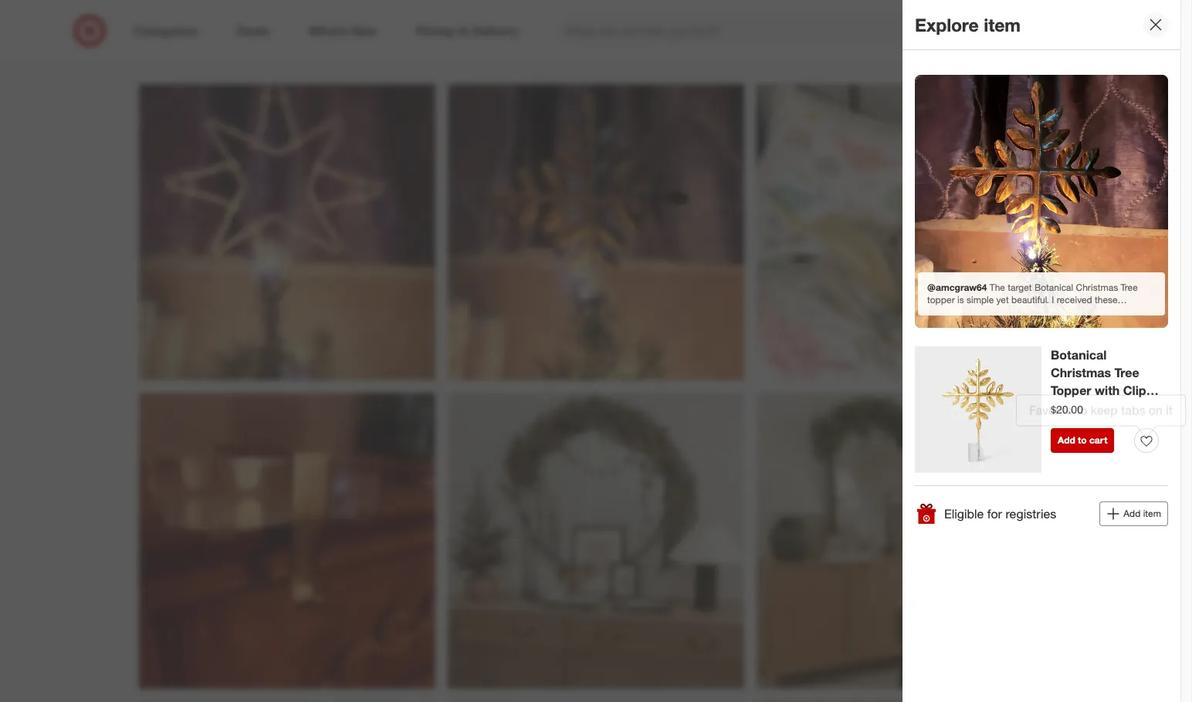 Task type: locate. For each thing, give the bounding box(es) containing it.
explore item
[[915, 14, 1021, 35]]

1 horizontal spatial add
[[1124, 508, 1141, 520]]

favorite to keep tabs on it
[[1029, 403, 1173, 418]]

shoes & accessories ( 1884 )
[[531, 34, 661, 47]]

it
[[1166, 403, 1173, 418]]

3 ) from the left
[[659, 35, 661, 47]]

1 vertical spatial add
[[1124, 508, 1141, 520]]

8961
[[742, 35, 763, 47]]

1 vertical spatial with
[[1108, 418, 1133, 433]]

for
[[987, 506, 1002, 522]]

1 horizontal spatial item
[[1143, 508, 1161, 520]]

1 ) from the left
[[377, 35, 379, 47]]

) for furniture
[[377, 35, 379, 47]]

( right kids
[[850, 35, 852, 47]]

4 ) from the left
[[763, 35, 765, 47]]

on
[[1149, 403, 1163, 418]]

topper
[[1051, 383, 1091, 398]]

524
[[852, 35, 868, 47]]

botanical
[[1051, 347, 1107, 363]]

1 vertical spatial to
[[1078, 435, 1087, 446]]

1884
[[638, 35, 659, 47]]

@amcgraw64 button
[[915, 75, 1168, 328]]

(
[[354, 35, 356, 47], [467, 35, 469, 47], [636, 35, 638, 47], [739, 35, 742, 47], [850, 35, 852, 47]]

( inside furniture ( 2039 )
[[354, 35, 356, 47]]

0 horizontal spatial user image by @lifeofashley image
[[448, 393, 744, 689]]

threshold™
[[1090, 400, 1156, 416]]

add for add to cart
[[1058, 435, 1075, 446]]

) inside furniture ( 2039 )
[[377, 35, 379, 47]]

-
[[1082, 400, 1087, 416]]

) right furniture
[[377, 35, 379, 47]]

2 ) from the left
[[490, 35, 492, 47]]

) right kids
[[868, 35, 870, 47]]

user image by @amcgraw64 image
[[915, 75, 1168, 328], [139, 84, 435, 380], [448, 84, 744, 380], [139, 393, 435, 689]]

1 ( from the left
[[354, 35, 356, 47]]

2 ( from the left
[[467, 35, 469, 47]]

clip
[[1123, 383, 1146, 398]]

to
[[1076, 403, 1087, 418], [1078, 435, 1087, 446]]

5 ( from the left
[[850, 35, 852, 47]]

2039
[[356, 35, 377, 47]]

) inside 'clothing ( 7252 )'
[[490, 35, 492, 47]]

0 vertical spatial add
[[1058, 435, 1075, 446]]

1 vertical spatial item
[[1143, 508, 1161, 520]]

with
[[1095, 383, 1120, 398], [1108, 418, 1133, 433]]

to inside the add to cart button
[[1078, 435, 1087, 446]]

botanical christmas tree topper with clip gold - threshold™ designed with studio mcgee image
[[915, 347, 1041, 473]]

shoes
[[531, 34, 561, 47]]

( inside 'clothing ( 7252 )'
[[467, 35, 469, 47]]

0 vertical spatial to
[[1076, 403, 1087, 418]]

item
[[984, 14, 1021, 35], [1143, 508, 1161, 520]]

cart
[[1089, 435, 1107, 446]]

( for beauty
[[739, 35, 742, 47]]

to for add
[[1078, 435, 1087, 446]]

add down the 'designed' on the bottom right of page
[[1058, 435, 1075, 446]]

( inside beauty ( 8961 )
[[739, 35, 742, 47]]

with down threshold™
[[1108, 418, 1133, 433]]

) right accessories
[[659, 35, 661, 47]]

) inside kids ( 524 )
[[868, 35, 870, 47]]

user image by @lifeofashley image
[[448, 393, 744, 689], [757, 393, 1053, 689]]

) inside beauty ( 8961 )
[[763, 35, 765, 47]]

to for favorite
[[1076, 403, 1087, 418]]

) for kids
[[868, 35, 870, 47]]

( right beauty
[[739, 35, 742, 47]]

)
[[377, 35, 379, 47], [490, 35, 492, 47], [659, 35, 661, 47], [763, 35, 765, 47], [868, 35, 870, 47]]

1 user image by @lifeofashley image from the left
[[448, 393, 744, 689]]

( right clothing
[[467, 35, 469, 47]]

accessories
[[574, 34, 633, 47]]

) right beauty
[[763, 35, 765, 47]]

( right furniture
[[354, 35, 356, 47]]

kids ( 524 )
[[826, 34, 870, 47]]

item inside button
[[1143, 508, 1161, 520]]

0 horizontal spatial add
[[1058, 435, 1075, 446]]

3 ( from the left
[[636, 35, 638, 47]]

1 horizontal spatial user image by @lifeofashley image
[[757, 393, 1053, 689]]

@amcgraw64
[[927, 282, 987, 293]]

0 horizontal spatial item
[[984, 14, 1021, 35]]

) right clothing
[[490, 35, 492, 47]]

5 ) from the left
[[868, 35, 870, 47]]

0 vertical spatial item
[[984, 14, 1021, 35]]

&
[[564, 34, 571, 47]]

add
[[1058, 435, 1075, 446], [1124, 508, 1141, 520]]

( right accessories
[[636, 35, 638, 47]]

add down mcgee
[[1124, 508, 1141, 520]]

) inside shoes & accessories ( 1884 )
[[659, 35, 661, 47]]

mcgee
[[1092, 436, 1134, 451]]

( inside shoes & accessories ( 1884 )
[[636, 35, 638, 47]]

explore item dialog
[[903, 0, 1192, 703]]

4 ( from the left
[[739, 35, 742, 47]]

botanical christmas tree topper with clip gold - threshold™ designed with studio mcgee link
[[1051, 347, 1159, 451]]

with up keep
[[1095, 383, 1120, 398]]

furniture ( 2039 )
[[308, 34, 379, 47]]

search
[[930, 24, 967, 40]]

( inside kids ( 524 )
[[850, 35, 852, 47]]



Task type: describe. For each thing, give the bounding box(es) containing it.
tree
[[1114, 365, 1139, 380]]

eligible
[[944, 506, 984, 522]]

search button
[[930, 14, 967, 51]]

0 vertical spatial with
[[1095, 383, 1120, 398]]

furniture
[[308, 34, 351, 47]]

user image by @andreacaitlin_ image
[[757, 84, 1053, 380]]

( for kids
[[850, 35, 852, 47]]

$20.00
[[1051, 403, 1083, 416]]

botanical christmas tree topper with clip gold - threshold™ designed with studio mcgee
[[1051, 347, 1156, 451]]

registries
[[1005, 506, 1056, 522]]

@amcgraw64 link
[[915, 75, 1168, 328]]

studio
[[1051, 436, 1089, 451]]

2 user image by @lifeofashley image from the left
[[757, 393, 1053, 689]]

add item button
[[1100, 502, 1168, 527]]

eligible for registries
[[944, 506, 1056, 522]]

kids
[[826, 34, 847, 47]]

item for explore item
[[984, 14, 1021, 35]]

christmas
[[1051, 365, 1111, 380]]

item for add item
[[1143, 508, 1161, 520]]

designed
[[1051, 418, 1105, 433]]

( for furniture
[[354, 35, 356, 47]]

user image by @amcgraw64 image inside explore item dialog
[[915, 75, 1168, 328]]

7252
[[469, 35, 490, 47]]

beauty ( 8961 )
[[703, 34, 765, 47]]

gold
[[1051, 400, 1078, 416]]

add item
[[1124, 508, 1161, 520]]

add to cart button
[[1051, 429, 1114, 453]]

explore
[[915, 14, 979, 35]]

( for clothing
[[467, 35, 469, 47]]

tabs
[[1121, 403, 1145, 418]]

) for beauty
[[763, 35, 765, 47]]

clothing ( 7252 )
[[424, 34, 492, 47]]

favorite
[[1029, 403, 1073, 418]]

add to cart
[[1058, 435, 1107, 446]]

) for clothing
[[490, 35, 492, 47]]

add for add item
[[1124, 508, 1141, 520]]

beauty
[[703, 34, 737, 47]]

clothing
[[424, 34, 464, 47]]

What can we help you find? suggestions appear below search field
[[557, 14, 941, 48]]

keep
[[1091, 403, 1118, 418]]



Task type: vqa. For each thing, say whether or not it's contained in the screenshot.


